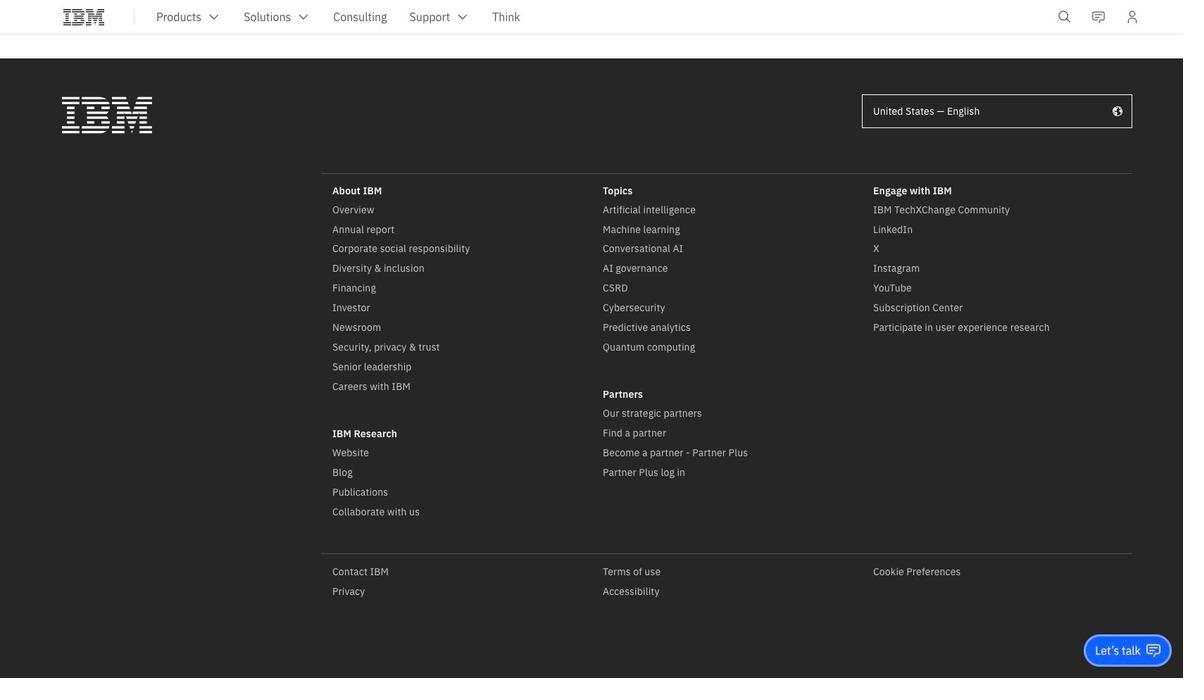 Task type: describe. For each thing, give the bounding box(es) containing it.
let's talk element
[[1096, 643, 1141, 659]]



Task type: locate. For each thing, give the bounding box(es) containing it.
contact us region
[[1084, 635, 1172, 667]]



